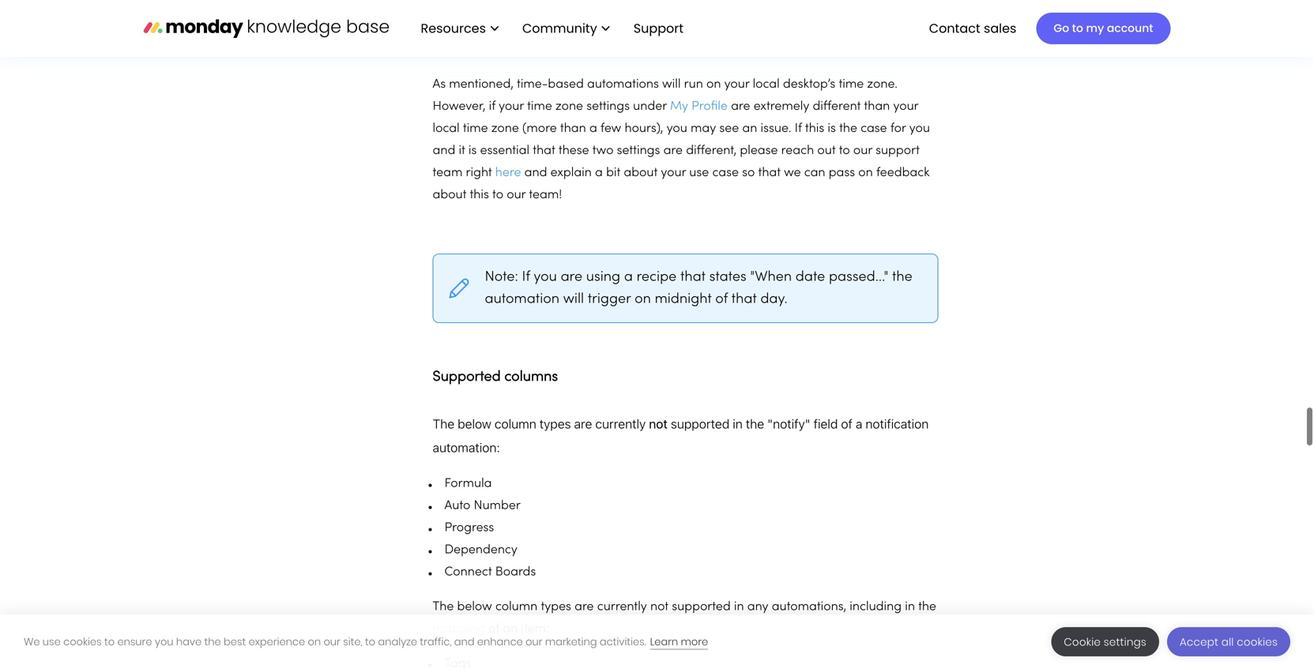 Task type: vqa. For each thing, say whether or not it's contained in the screenshot.
click on the right
no



Task type: locate. For each thing, give the bounding box(es) containing it.
1 horizontal spatial zone
[[556, 101, 583, 113]]

that right so
[[758, 167, 781, 179]]

a inside and explain a bit about your use case so that we can pass on feedback about this to our team!
[[595, 167, 603, 179]]

1 horizontal spatial local
[[753, 79, 780, 91]]

accept all cookies button
[[1168, 628, 1291, 657]]

you down my
[[667, 123, 688, 135]]

will left trigger
[[563, 293, 584, 306]]

your down hours),
[[661, 167, 686, 179]]

the inside are extremely different than your local time zone (more than a few hours), you may see an issue. if this is the case for you and it is essential that these two settings are different, please reach out to our support team right
[[840, 123, 858, 135]]

0 horizontal spatial use
[[43, 635, 61, 649]]

dialog containing cookie settings
[[0, 615, 1315, 670]]

1 vertical spatial currently
[[597, 602, 647, 614]]

dialog
[[0, 615, 1315, 670]]

our up pass
[[854, 145, 873, 157]]

on inside the as mentioned, time-based automations will run on your local desktop's time zone. however, if your time zone settings under
[[707, 79, 721, 91]]

0 vertical spatial is
[[828, 123, 836, 135]]

to down the here
[[493, 189, 504, 201]]

zone inside are extremely different than your local time zone (more than a few hours), you may see an issue. if this is the case for you and it is essential that these two settings are different, please reach out to our support team right
[[492, 123, 519, 135]]

settings inside are extremely different than your local time zone (more than a few hours), you may see an issue. if this is the case for you and it is essential that these two settings are different, please reach out to our support team right
[[617, 145, 660, 157]]

site,
[[343, 635, 363, 649]]

learn
[[650, 635, 678, 649]]

0 vertical spatial case
[[861, 123, 887, 135]]

activities.
[[600, 635, 646, 649]]

2 horizontal spatial time
[[839, 79, 864, 91]]

cookie settings button
[[1052, 628, 1160, 657]]

1 vertical spatial will
[[563, 293, 584, 306]]

local
[[753, 79, 780, 91], [433, 123, 460, 135]]

local inside are extremely different than your local time zone (more than a few hours), you may see an issue. if this is the case for you and it is essential that these two settings are different, please reach out to our support team right
[[433, 123, 460, 135]]

on right pass
[[859, 167, 873, 179]]

2 vertical spatial settings
[[1104, 635, 1147, 650]]

0 horizontal spatial will
[[563, 293, 584, 306]]

team
[[433, 167, 463, 179]]

0 horizontal spatial of
[[489, 624, 500, 636]]

on inside if you are using a recipe that states "when date passed..." the automation will trigger on midnight of that day.
[[635, 293, 651, 306]]

below up automation:
[[458, 417, 492, 432]]

you inside dialog
[[155, 635, 173, 649]]

0 horizontal spatial cookies
[[63, 635, 102, 649]]

and left it
[[433, 145, 456, 157]]

column up mapping of an item:
[[496, 602, 538, 614]]

use down the different,
[[690, 167, 709, 179]]

of down states
[[716, 293, 728, 306]]

than
[[864, 101, 890, 113], [560, 123, 586, 135]]

on right experience
[[308, 635, 321, 649]]

support link
[[626, 15, 696, 42], [634, 19, 689, 37]]

a right using
[[624, 271, 633, 284]]

team!
[[529, 189, 562, 201]]

about right bit
[[624, 167, 658, 179]]

1 vertical spatial time
[[527, 101, 552, 113]]

zone.
[[868, 79, 898, 91]]

of right mapping
[[489, 624, 500, 636]]

2 horizontal spatial of
[[841, 417, 853, 432]]

1 vertical spatial of
[[841, 417, 853, 432]]

0 horizontal spatial case
[[713, 167, 739, 179]]

and up team!
[[525, 167, 547, 179]]

that inside are extremely different than your local time zone (more than a few hours), you may see an issue. if this is the case for you and it is essential that these two settings are different, please reach out to our support team right
[[533, 145, 555, 157]]

this down right
[[470, 189, 489, 201]]

0 horizontal spatial than
[[560, 123, 586, 135]]

1 cookies from the left
[[63, 635, 102, 649]]

column
[[495, 417, 537, 432], [496, 602, 538, 614]]

0 vertical spatial local
[[753, 79, 780, 91]]

0 vertical spatial currently
[[596, 417, 646, 432]]

0 vertical spatial and
[[433, 145, 456, 157]]

if up automation
[[522, 271, 530, 284]]

my
[[1087, 21, 1105, 36]]

0 vertical spatial will
[[662, 79, 681, 91]]

you left have
[[155, 635, 173, 649]]

types down columns
[[540, 417, 571, 432]]

and
[[433, 145, 456, 157], [525, 167, 547, 179], [454, 635, 475, 649]]

the inside supported in the "notify" field of a notification automation:
[[746, 417, 765, 432]]

we
[[784, 167, 801, 179]]

your right if
[[499, 101, 524, 113]]

1 horizontal spatial an
[[743, 123, 758, 135]]

below for the below column types are currently not
[[458, 417, 492, 432]]

2 vertical spatial and
[[454, 635, 475, 649]]

below
[[458, 417, 492, 432], [457, 602, 492, 614]]

and inside are extremely different than your local time zone (more than a few hours), you may see an issue. if this is the case for you and it is essential that these two settings are different, please reach out to our support team right
[[433, 145, 456, 157]]

on down recipe
[[635, 293, 651, 306]]

0 horizontal spatial time
[[463, 123, 488, 135]]

supported
[[671, 417, 730, 432], [672, 602, 731, 614]]

your up for
[[894, 101, 919, 113]]

1 vertical spatial settings
[[617, 145, 660, 157]]

1 vertical spatial is
[[469, 145, 477, 157]]

1 horizontal spatial is
[[828, 123, 836, 135]]

1 horizontal spatial if
[[795, 123, 802, 135]]

the left best
[[204, 635, 221, 649]]

traffic,
[[420, 635, 452, 649]]

supported columns link
[[433, 363, 562, 387]]

0 horizontal spatial if
[[522, 271, 530, 284]]

on inside and explain a bit about your use case so that we can pass on feedback about this to our team!
[[859, 167, 873, 179]]

0 vertical spatial of
[[716, 293, 728, 306]]

column for the below column types are currently not
[[495, 417, 537, 432]]

note:
[[485, 271, 522, 284]]

desktop's
[[783, 79, 836, 91]]

different
[[813, 101, 861, 113]]

0 vertical spatial zone
[[556, 101, 583, 113]]

this up out
[[805, 123, 825, 135]]

to inside and explain a bit about your use case so that we can pass on feedback about this to our team!
[[493, 189, 504, 201]]

the up automation:
[[433, 417, 455, 432]]

contact sales
[[929, 19, 1017, 37]]

0 vertical spatial not
[[649, 417, 668, 432]]

in inside supported in the "notify" field of a notification automation:
[[733, 417, 743, 432]]

you up automation
[[534, 271, 557, 284]]

1 vertical spatial not
[[651, 602, 669, 614]]

day.
[[761, 293, 788, 306]]

your inside and explain a bit about your use case so that we can pass on feedback about this to our team!
[[661, 167, 686, 179]]

1 vertical spatial column
[[496, 602, 538, 614]]

0 horizontal spatial is
[[469, 145, 477, 157]]

this inside are extremely different than your local time zone (more than a few hours), you may see an issue. if this is the case for you and it is essential that these two settings are different, please reach out to our support team right
[[805, 123, 825, 135]]

time up the different
[[839, 79, 864, 91]]

will inside if you are using a recipe that states "when date passed..." the automation will trigger on midnight of that day.
[[563, 293, 584, 306]]

currently for the below column types are currently not supported in any automations, including in the
[[597, 602, 647, 614]]

this inside and explain a bit about your use case so that we can pass on feedback about this to our team!
[[470, 189, 489, 201]]

1 vertical spatial this
[[470, 189, 489, 201]]

any
[[748, 602, 769, 614]]

mapping of an item:
[[433, 624, 582, 636]]

is down the different
[[828, 123, 836, 135]]

an left item:
[[503, 624, 518, 636]]

may
[[691, 123, 716, 135]]

local up extremely
[[753, 79, 780, 91]]

0 vertical spatial if
[[795, 123, 802, 135]]

types for the below column types are currently not supported in any automations, including in the
[[541, 602, 571, 614]]

below up mapping link on the bottom left of page
[[457, 602, 492, 614]]

1 vertical spatial the
[[433, 602, 454, 614]]

if up reach
[[795, 123, 802, 135]]

1 vertical spatial local
[[433, 123, 460, 135]]

1 horizontal spatial use
[[690, 167, 709, 179]]

feedback
[[877, 167, 930, 179]]

not for the below column types are currently not
[[649, 417, 668, 432]]

recipe
[[637, 271, 677, 284]]

the left the "notify"
[[746, 417, 765, 432]]

if inside are extremely different than your local time zone (more than a few hours), you may see an issue. if this is the case for you and it is essential that these two settings are different, please reach out to our support team right
[[795, 123, 802, 135]]

bit
[[606, 167, 621, 179]]

supported in the "notify" field of a notification automation:
[[433, 417, 929, 455]]

the right passed..."
[[892, 271, 913, 284]]

a left bit
[[595, 167, 603, 179]]

1 vertical spatial and
[[525, 167, 547, 179]]

0 horizontal spatial an
[[503, 624, 518, 636]]

the inside if you are using a recipe that states "when date passed..." the automation will trigger on midnight of that day.
[[892, 271, 913, 284]]

than up these
[[560, 123, 586, 135]]

column down columns
[[495, 417, 537, 432]]

list
[[405, 0, 696, 57]]

cookies right all
[[1237, 635, 1278, 650]]

than down zone.
[[864, 101, 890, 113]]

essential
[[480, 145, 530, 157]]

0 vertical spatial below
[[458, 417, 492, 432]]

two
[[593, 145, 614, 157]]

that down (more
[[533, 145, 555, 157]]

here
[[495, 167, 521, 179]]

settings down hours),
[[617, 145, 660, 157]]

my profile
[[670, 101, 728, 113]]

0 horizontal spatial local
[[433, 123, 460, 135]]

1 vertical spatial zone
[[492, 123, 519, 135]]

settings inside the as mentioned, time-based automations will run on your local desktop's time zone. however, if your time zone settings under
[[587, 101, 630, 113]]

extremely
[[754, 101, 810, 113]]

not
[[649, 417, 668, 432], [651, 602, 669, 614]]

in left the "notify"
[[733, 417, 743, 432]]

your
[[725, 79, 750, 91], [499, 101, 524, 113], [894, 101, 919, 113], [661, 167, 686, 179]]

automation
[[485, 293, 560, 306]]

supported inside supported in the "notify" field of a notification automation:
[[671, 417, 730, 432]]

are extremely different than your local time zone (more than a few hours), you may see an issue. if this is the case for you and it is essential that these two settings are different, please reach out to our support team right
[[433, 101, 930, 179]]

an
[[743, 123, 758, 135], [503, 624, 518, 636]]

zone down "based"
[[556, 101, 583, 113]]

a right 'field'
[[856, 417, 863, 432]]

case left so
[[713, 167, 739, 179]]

2 the from the top
[[433, 602, 454, 614]]

0 vertical spatial the
[[433, 417, 455, 432]]

resources link
[[413, 15, 507, 42]]

of inside if you are using a recipe that states "when date passed..." the automation will trigger on midnight of that day.
[[716, 293, 728, 306]]

to right out
[[839, 145, 850, 157]]

0 vertical spatial column
[[495, 417, 537, 432]]

time up it
[[463, 123, 488, 135]]

an right the see
[[743, 123, 758, 135]]

have
[[176, 635, 202, 649]]

will left run
[[662, 79, 681, 91]]

types up item:
[[541, 602, 571, 614]]

all
[[1222, 635, 1234, 650]]

0 horizontal spatial this
[[470, 189, 489, 201]]

boards
[[495, 567, 536, 579]]

0 vertical spatial types
[[540, 417, 571, 432]]

this
[[805, 123, 825, 135], [470, 189, 489, 201]]

0 vertical spatial an
[[743, 123, 758, 135]]

to
[[1073, 21, 1084, 36], [839, 145, 850, 157], [493, 189, 504, 201], [104, 635, 115, 649], [365, 635, 376, 649]]

supported
[[433, 371, 501, 384]]

on right run
[[707, 79, 721, 91]]

marketing
[[545, 635, 597, 649]]

0 vertical spatial settings
[[587, 101, 630, 113]]

are
[[731, 101, 751, 113], [664, 145, 683, 157], [561, 271, 583, 284], [574, 417, 592, 432], [575, 602, 594, 614]]

see
[[720, 123, 739, 135]]

go to my account
[[1054, 21, 1154, 36]]

cookies right we
[[63, 635, 102, 649]]

to right the go
[[1073, 21, 1084, 36]]

1 horizontal spatial case
[[861, 123, 887, 135]]

2 vertical spatial time
[[463, 123, 488, 135]]

and right traffic,
[[454, 635, 475, 649]]

that inside and explain a bit about your use case so that we can pass on feedback about this to our team!
[[758, 167, 781, 179]]

local down the however,
[[433, 123, 460, 135]]

1 horizontal spatial cookies
[[1237, 635, 1278, 650]]

main element
[[405, 0, 1171, 57]]

an inside are extremely different than your local time zone (more than a few hours), you may see an issue. if this is the case for you and it is essential that these two settings are different, please reach out to our support team right
[[743, 123, 758, 135]]

analyze
[[378, 635, 417, 649]]

0 vertical spatial supported
[[671, 417, 730, 432]]

zone up essential
[[492, 123, 519, 135]]

1 vertical spatial if
[[522, 271, 530, 284]]

will
[[662, 79, 681, 91], [563, 293, 584, 306]]

0 vertical spatial this
[[805, 123, 825, 135]]

time up (more
[[527, 101, 552, 113]]

0 vertical spatial about
[[624, 167, 658, 179]]

the
[[433, 417, 455, 432], [433, 602, 454, 614]]

case left for
[[861, 123, 887, 135]]

our right enhance
[[526, 635, 543, 649]]

in
[[733, 417, 743, 432], [734, 602, 744, 614], [905, 602, 915, 614]]

0 vertical spatial use
[[690, 167, 709, 179]]

the up mapping link on the bottom left of page
[[433, 602, 454, 614]]

currently
[[596, 417, 646, 432], [597, 602, 647, 614]]

0 horizontal spatial zone
[[492, 123, 519, 135]]

of right 'field'
[[841, 417, 853, 432]]

if inside if you are using a recipe that states "when date passed..." the automation will trigger on midnight of that day.
[[522, 271, 530, 284]]

enhance
[[477, 635, 523, 649]]

zone
[[556, 101, 583, 113], [492, 123, 519, 135]]

use
[[690, 167, 709, 179], [43, 635, 61, 649]]

1 vertical spatial use
[[43, 635, 61, 649]]

settings up few
[[587, 101, 630, 113]]

our inside are extremely different than your local time zone (more than a few hours), you may see an issue. if this is the case for you and it is essential that these two settings are different, please reach out to our support team right
[[854, 145, 873, 157]]

progress
[[445, 523, 494, 535]]

on
[[707, 79, 721, 91], [859, 167, 873, 179], [635, 293, 651, 306], [308, 635, 321, 649]]

below for the below column types are currently not supported in any automations, including in the
[[457, 602, 492, 614]]

will inside the as mentioned, time-based automations will run on your local desktop's time zone. however, if your time zone settings under
[[662, 79, 681, 91]]

1 horizontal spatial of
[[716, 293, 728, 306]]

use right we
[[43, 635, 61, 649]]

0 vertical spatial than
[[864, 101, 890, 113]]

our left site,
[[324, 635, 341, 649]]

1 horizontal spatial than
[[864, 101, 890, 113]]

2 vertical spatial of
[[489, 624, 500, 636]]

a left few
[[590, 123, 597, 135]]

1 the from the top
[[433, 417, 455, 432]]

for
[[891, 123, 906, 135]]

is right it
[[469, 145, 477, 157]]

1 vertical spatial below
[[457, 602, 492, 614]]

a inside if you are using a recipe that states "when date passed..." the automation will trigger on midnight of that day.
[[624, 271, 633, 284]]

of
[[716, 293, 728, 306], [841, 417, 853, 432], [489, 624, 500, 636]]

the down the different
[[840, 123, 858, 135]]

settings right cookie
[[1104, 635, 1147, 650]]

1 horizontal spatial this
[[805, 123, 825, 135]]

0 horizontal spatial about
[[433, 189, 467, 201]]

based
[[548, 79, 584, 91]]

automations
[[587, 79, 659, 91]]

2 cookies from the left
[[1237, 635, 1278, 650]]

about
[[624, 167, 658, 179], [433, 189, 467, 201]]

run
[[684, 79, 703, 91]]

number
[[474, 501, 521, 512]]

1 horizontal spatial will
[[662, 79, 681, 91]]

about down team
[[433, 189, 467, 201]]

date
[[796, 271, 825, 284]]

that down states
[[732, 293, 757, 306]]

dependency
[[445, 545, 518, 557]]

our down the here
[[507, 189, 526, 201]]

your inside are extremely different than your local time zone (more than a few hours), you may see an issue. if this is the case for you and it is essential that these two settings are different, please reach out to our support team right
[[894, 101, 919, 113]]

1 vertical spatial types
[[541, 602, 571, 614]]

settings inside "button"
[[1104, 635, 1147, 650]]

out
[[818, 145, 836, 157]]

cookies inside button
[[1237, 635, 1278, 650]]

under
[[633, 101, 667, 113]]

1 vertical spatial case
[[713, 167, 739, 179]]



Task type: describe. For each thing, give the bounding box(es) containing it.
please
[[740, 145, 778, 157]]

your up the profile
[[725, 79, 750, 91]]

a inside are extremely different than your local time zone (more than a few hours), you may see an issue. if this is the case for you and it is essential that these two settings are different, please reach out to our support team right
[[590, 123, 597, 135]]

states
[[710, 271, 747, 284]]

community link
[[515, 15, 618, 42]]

time inside are extremely different than your local time zone (more than a few hours), you may see an issue. if this is the case for you and it is essential that these two settings are different, please reach out to our support team right
[[463, 123, 488, 135]]

use inside and explain a bit about your use case so that we can pass on feedback about this to our team!
[[690, 167, 709, 179]]

supported columns
[[433, 371, 558, 384]]

1 vertical spatial supported
[[672, 602, 731, 614]]

currently for the below column types are currently not
[[596, 417, 646, 432]]

on inside dialog
[[308, 635, 321, 649]]

cookie settings
[[1064, 635, 1147, 650]]

in left "any"
[[734, 602, 744, 614]]

case inside are extremely different than your local time zone (more than a few hours), you may see an issue. if this is the case for you and it is essential that these two settings are different, please reach out to our support team right
[[861, 123, 887, 135]]

1 horizontal spatial time
[[527, 101, 552, 113]]

including
[[850, 602, 902, 614]]

experience
[[249, 635, 305, 649]]

accept
[[1180, 635, 1219, 650]]

the below column types are currently not supported in any automations, including in the
[[433, 602, 937, 614]]

support
[[634, 19, 684, 37]]

these
[[559, 145, 589, 157]]

pass
[[829, 167, 855, 179]]

columns
[[505, 371, 558, 384]]

trigger
[[588, 293, 631, 306]]

case inside and explain a bit about your use case so that we can pass on feedback about this to our team!
[[713, 167, 739, 179]]

resources
[[421, 19, 486, 37]]

in right including
[[905, 602, 915, 614]]

to inside main element
[[1073, 21, 1084, 36]]

time-
[[517, 79, 548, 91]]

the inside dialog
[[204, 635, 221, 649]]

sales
[[984, 19, 1017, 37]]

the for the below column types are currently not
[[433, 417, 455, 432]]

are inside if you are using a recipe that states "when date passed..." the automation will trigger on midnight of that day.
[[561, 271, 583, 284]]

as
[[433, 79, 446, 91]]

(more
[[523, 123, 557, 135]]

cookies for use
[[63, 635, 102, 649]]

we use cookies to ensure you have the best experience on our site, to analyze traffic, and enhance our marketing activities. learn more
[[24, 635, 708, 649]]

1 vertical spatial about
[[433, 189, 467, 201]]

automation:
[[433, 440, 500, 455]]

automations,
[[772, 602, 847, 614]]

field
[[814, 417, 838, 432]]

to left ensure
[[104, 635, 115, 649]]

if
[[489, 101, 496, 113]]

few
[[601, 123, 622, 135]]

mapping link
[[433, 624, 485, 636]]

zone inside the as mentioned, time-based automations will run on your local desktop's time zone. however, if your time zone settings under
[[556, 101, 583, 113]]

so
[[742, 167, 755, 179]]

1 horizontal spatial about
[[624, 167, 658, 179]]

mapping
[[433, 624, 485, 636]]

monday.com logo image
[[143, 11, 389, 45]]

item:
[[521, 624, 549, 636]]

learn more link
[[650, 635, 708, 650]]

our inside and explain a bit about your use case so that we can pass on feedback about this to our team!
[[507, 189, 526, 201]]

1 vertical spatial an
[[503, 624, 518, 636]]

account
[[1107, 21, 1154, 36]]

community
[[522, 19, 597, 37]]

local inside the as mentioned, time-based automations will run on your local desktop's time zone. however, if your time zone settings under
[[753, 79, 780, 91]]

1 vertical spatial than
[[560, 123, 586, 135]]

midnight
[[655, 293, 712, 306]]

mentioned,
[[449, 79, 514, 91]]

list containing resources
[[405, 0, 696, 57]]

you right for
[[910, 123, 930, 135]]

reach
[[782, 145, 814, 157]]

cookies for all
[[1237, 635, 1278, 650]]

if you are using a recipe that states "when date passed..." the automation will trigger on midnight of that day.
[[485, 271, 913, 306]]

as mentioned, time-based automations will run on your local desktop's time zone. however, if your time zone settings under
[[433, 79, 898, 113]]

connect
[[445, 567, 492, 579]]

the right including
[[919, 602, 937, 614]]

of inside supported in the "notify" field of a notification automation:
[[841, 417, 853, 432]]

profile
[[692, 101, 728, 113]]

accept all cookies
[[1180, 635, 1278, 650]]

0 vertical spatial time
[[839, 79, 864, 91]]

the for the below column types are currently not supported in any automations, including in the
[[433, 602, 454, 614]]

notification
[[866, 417, 929, 432]]

different,
[[686, 145, 737, 157]]

ensure
[[117, 635, 152, 649]]

using
[[586, 271, 621, 284]]

hours),
[[625, 123, 664, 135]]

issue.
[[761, 123, 792, 135]]

contact sales link
[[921, 15, 1025, 42]]

column for the below column types are currently not supported in any automations, including in the
[[496, 602, 538, 614]]

it
[[459, 145, 465, 157]]

my
[[670, 101, 688, 113]]

however,
[[433, 101, 486, 113]]

can
[[805, 167, 826, 179]]

connect boards
[[445, 567, 536, 579]]

you inside if you are using a recipe that states "when date passed..." the automation will trigger on midnight of that day.
[[534, 271, 557, 284]]

and explain a bit about your use case so that we can pass on feedback about this to our team!
[[433, 167, 930, 201]]

passed..."
[[829, 271, 889, 284]]

to inside are extremely different than your local time zone (more than a few hours), you may see an issue. if this is the case for you and it is essential that these two settings are different, please reach out to our support team right
[[839, 145, 850, 157]]

support
[[876, 145, 920, 157]]

contact
[[929, 19, 981, 37]]

that up midnight
[[681, 271, 706, 284]]

a inside supported in the "notify" field of a notification automation:
[[856, 417, 863, 432]]

and inside and explain a bit about your use case so that we can pass on feedback about this to our team!
[[525, 167, 547, 179]]

formula
[[445, 478, 492, 490]]

right
[[466, 167, 492, 179]]

types for the below column types are currently not
[[540, 417, 571, 432]]

to right site,
[[365, 635, 376, 649]]

the below column types are currently not
[[433, 417, 668, 432]]

auto
[[445, 501, 471, 512]]

go to my account link
[[1037, 13, 1171, 44]]

best
[[224, 635, 246, 649]]

not for the below column types are currently not supported in any automations, including in the
[[651, 602, 669, 614]]

we
[[24, 635, 40, 649]]

my profile link
[[670, 101, 728, 113]]

here link
[[495, 167, 521, 179]]



